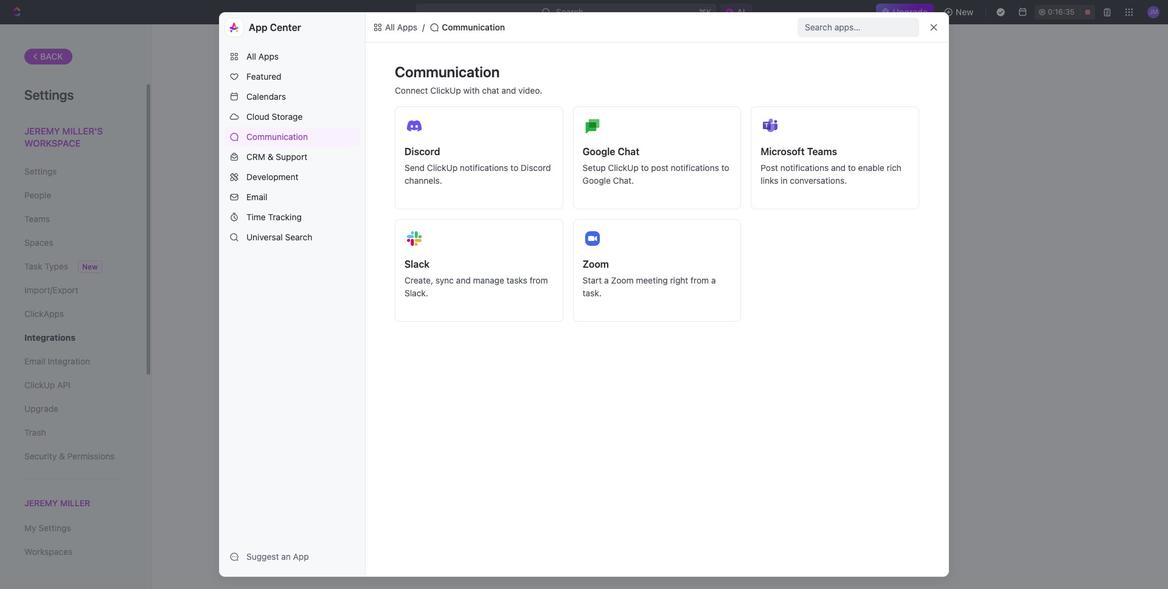 Task type: locate. For each thing, give the bounding box(es) containing it.
of
[[572, 322, 580, 332]]

calendars link
[[225, 87, 360, 106]]

integrations
[[561, 296, 622, 309], [24, 332, 75, 343]]

integrations inside settings element
[[24, 332, 75, 343]]

0 vertical spatial all
[[385, 22, 395, 32]]

email link
[[225, 187, 360, 207]]

1 horizontal spatial &
[[268, 152, 274, 162]]

0 vertical spatial in
[[781, 175, 788, 186]]

microsoft teams post notifications and to enable rich links in conversations.
[[761, 146, 902, 186]]

teams
[[807, 146, 837, 157], [24, 214, 50, 224]]

clickup up channels.
[[427, 162, 458, 173]]

0 horizontal spatial new
[[82, 262, 98, 271]]

integrations down clickapps
[[24, 332, 75, 343]]

zoom up start
[[583, 259, 609, 270]]

integrations have moved to app center
[[561, 296, 760, 309]]

email integration
[[24, 356, 90, 366]]

0 horizontal spatial all apps link
[[225, 47, 360, 66]]

find
[[541, 322, 558, 332]]

notifications inside discord send clickup notifications to discord channels.
[[460, 162, 508, 173]]

communication right /
[[442, 22, 505, 32]]

all
[[385, 22, 395, 32], [246, 51, 256, 61]]

channels.
[[405, 175, 442, 186]]

0 horizontal spatial a
[[604, 275, 609, 285]]

1 vertical spatial upgrade
[[24, 403, 58, 414]]

miller's
[[62, 125, 103, 136]]

2 notifications from the left
[[671, 162, 719, 173]]

sync
[[436, 275, 454, 285]]

app up our
[[702, 296, 722, 309]]

upgrade link up the trash link
[[24, 399, 121, 419]]

0 horizontal spatial zoom
[[583, 259, 609, 270]]

2 uqoam image from the left
[[430, 23, 439, 32]]

all up featured
[[246, 51, 256, 61]]

search...
[[556, 7, 591, 17]]

2 horizontal spatial in
[[781, 175, 788, 186]]

chat.
[[613, 175, 634, 186]]

manage inside slack create, sync and manage tasks from slack.
[[473, 275, 504, 285]]

from right the tasks
[[530, 275, 548, 285]]

in left our
[[689, 322, 696, 332]]

development link
[[225, 167, 360, 187]]

1 from from the left
[[530, 275, 548, 285]]

1 horizontal spatial new
[[956, 7, 974, 17]]

1 notifications from the left
[[460, 162, 508, 173]]

& right crm
[[268, 152, 274, 162]]

settings right the my
[[39, 523, 71, 533]]

google down setup
[[583, 175, 611, 186]]

& inside settings element
[[59, 451, 65, 461]]

0 horizontal spatial new
[[652, 335, 668, 345]]

2 from from the left
[[691, 275, 709, 285]]

0 vertical spatial upgrade link
[[876, 4, 934, 21]]

1 horizontal spatial a
[[711, 275, 716, 285]]

task
[[24, 261, 42, 271]]

uqoam image inside all apps link
[[373, 23, 383, 32]]

clickup api
[[24, 380, 70, 390]]

discord
[[405, 146, 440, 157], [521, 162, 551, 173]]

clickup inside 'communication connect clickup with chat and video.'
[[430, 85, 461, 96]]

notifications inside microsoft teams post notifications and to enable rich links in conversations.
[[781, 162, 829, 173]]

and right chat
[[502, 85, 516, 96]]

1 horizontal spatial teams
[[807, 146, 837, 157]]

2 vertical spatial in
[[661, 347, 667, 358]]

1 vertical spatial apps
[[259, 51, 279, 61]]

features,
[[671, 335, 705, 345]]

0 horizontal spatial apps
[[259, 51, 279, 61]]

a
[[604, 275, 609, 285], [711, 275, 716, 285]]

1 horizontal spatial all apps
[[385, 22, 418, 32]]

to
[[511, 162, 519, 173], [641, 162, 649, 173], [722, 162, 729, 173], [848, 162, 856, 173], [689, 296, 699, 309]]

1 vertical spatial manage
[[725, 335, 756, 345]]

email for email
[[246, 192, 267, 202]]

app right an
[[293, 551, 309, 562]]

upgrade down the clickup api
[[24, 403, 58, 414]]

with
[[463, 85, 480, 96]]

0 vertical spatial all apps
[[385, 22, 418, 32]]

& right security
[[59, 451, 65, 461]]

0 vertical spatial manage
[[473, 275, 504, 285]]

1 vertical spatial google
[[583, 175, 611, 186]]

setup
[[583, 162, 606, 173]]

your down the center!
[[758, 335, 775, 345]]

1 horizontal spatial all
[[385, 22, 395, 32]]

0 vertical spatial integrations
[[561, 296, 622, 309]]

0 vertical spatial discord
[[405, 146, 440, 157]]

2 google from the top
[[583, 175, 611, 186]]

our
[[698, 322, 711, 332]]

about
[[627, 335, 650, 345]]

communication up with
[[395, 63, 500, 80]]

universal search
[[246, 232, 312, 242]]

discord up send
[[405, 146, 440, 157]]

0 horizontal spatial integrations
[[24, 332, 75, 343]]

a right the right
[[711, 275, 716, 285]]

from inside zoom start a zoom meeting right from a task.
[[691, 275, 709, 285]]

1 uqoam image from the left
[[373, 23, 383, 32]]

1 horizontal spatial upgrade link
[[876, 4, 934, 21]]

your up apps,
[[582, 322, 599, 332]]

in right the links
[[781, 175, 788, 186]]

0 vertical spatial communication
[[442, 22, 505, 32]]

0 vertical spatial google
[[583, 146, 615, 157]]

1 vertical spatial settings
[[24, 166, 57, 176]]

upgrade link
[[876, 4, 934, 21], [24, 399, 121, 419]]

teams down people
[[24, 214, 50, 224]]

time
[[246, 212, 266, 222]]

cloud storage link
[[225, 107, 360, 127]]

0 vertical spatial center
[[270, 22, 301, 33]]

1 vertical spatial zoom
[[611, 275, 634, 285]]

teams inside microsoft teams post notifications and to enable rich links in conversations.
[[807, 146, 837, 157]]

0 vertical spatial your
[[582, 322, 599, 332]]

center up featured link
[[270, 22, 301, 33]]

0 horizontal spatial all
[[246, 51, 256, 61]]

jeremy
[[24, 125, 60, 136], [24, 498, 58, 508]]

universal search link
[[225, 228, 360, 247]]

1 vertical spatial integrations
[[24, 332, 75, 343]]

featured link
[[225, 67, 360, 86]]

learn
[[605, 335, 625, 345]]

slack create, sync and manage tasks from slack.
[[405, 259, 548, 298]]

in left one
[[661, 347, 667, 358]]

2 horizontal spatial notifications
[[781, 162, 829, 173]]

0 horizontal spatial upgrade link
[[24, 399, 121, 419]]

new down integrations at the right bottom of page
[[652, 335, 668, 345]]

jeremy inside jeremy miller's workspace
[[24, 125, 60, 136]]

all apps left /
[[385, 22, 418, 32]]

0 vertical spatial &
[[268, 152, 274, 162]]

jeremy up my settings
[[24, 498, 58, 508]]

0 horizontal spatial all apps
[[246, 51, 279, 61]]

upgrade left "new" button
[[893, 7, 928, 17]]

1 jeremy from the top
[[24, 125, 60, 136]]

and inside 'communication connect clickup with chat and video.'
[[502, 85, 516, 96]]

notifications for discord
[[460, 162, 508, 173]]

1 vertical spatial all
[[246, 51, 256, 61]]

0 vertical spatial new
[[956, 7, 974, 17]]

enable
[[858, 162, 885, 173]]

zoom
[[583, 259, 609, 270], [611, 275, 634, 285]]

all apps link left /
[[371, 20, 420, 35]]

app up featured
[[249, 22, 268, 33]]

google
[[583, 146, 615, 157], [583, 175, 611, 186]]

0 horizontal spatial &
[[59, 451, 65, 461]]

google chat setup clickup to post notifications to google chat.
[[583, 146, 729, 186]]

0 horizontal spatial manage
[[473, 275, 504, 285]]

1 horizontal spatial zoom
[[611, 275, 634, 285]]

clickup left with
[[430, 85, 461, 96]]

discord left setup
[[521, 162, 551, 173]]

apps left /
[[397, 22, 418, 32]]

all apps up featured
[[246, 51, 279, 61]]

trash link
[[24, 422, 121, 443]]

uqoam image right /
[[430, 23, 439, 32]]

crm
[[246, 152, 265, 162]]

1 horizontal spatial manage
[[725, 335, 756, 345]]

1 horizontal spatial from
[[691, 275, 709, 285]]

teams up conversations.
[[807, 146, 837, 157]]

crm & support
[[246, 152, 307, 162]]

manage down the center!
[[725, 335, 756, 345]]

clickup up the chat.
[[608, 162, 639, 173]]

1 vertical spatial teams
[[24, 214, 50, 224]]

2 jeremy from the top
[[24, 498, 58, 508]]

clickapps link
[[24, 304, 121, 324]]

0 horizontal spatial upgrade
[[24, 403, 58, 414]]

jeremy for jeremy miller
[[24, 498, 58, 508]]

zoom start a zoom meeting right from a task.
[[583, 259, 716, 298]]

communication up crm & support
[[246, 131, 308, 142]]

email up time
[[246, 192, 267, 202]]

center up the center!
[[725, 296, 760, 309]]

rich
[[887, 162, 902, 173]]

0 vertical spatial apps
[[397, 22, 418, 32]]

settings inside my settings link
[[39, 523, 71, 533]]

my settings
[[24, 523, 71, 533]]

all left /
[[385, 22, 395, 32]]

1 horizontal spatial email
[[246, 192, 267, 202]]

3 notifications from the left
[[781, 162, 829, 173]]

apps up featured
[[259, 51, 279, 61]]

settings down back link
[[24, 87, 74, 103]]

0 horizontal spatial email
[[24, 356, 45, 366]]

0 vertical spatial zoom
[[583, 259, 609, 270]]

2 vertical spatial settings
[[39, 523, 71, 533]]

app left the center!
[[732, 322, 748, 332]]

integrations for integrations have moved to app center
[[561, 296, 622, 309]]

uqoam image left /
[[373, 23, 383, 32]]

0:16:35
[[1048, 7, 1075, 16]]

& inside 'communication' dialog
[[268, 152, 274, 162]]

and up conversations.
[[831, 162, 846, 173]]

all apps link up featured link
[[225, 47, 360, 66]]

from inside slack create, sync and manage tasks from slack.
[[530, 275, 548, 285]]

jeremy for jeremy miller's workspace
[[24, 125, 60, 136]]

manage left the tasks
[[473, 275, 504, 285]]

back link
[[24, 49, 72, 65]]

1 horizontal spatial your
[[758, 335, 775, 345]]

1 vertical spatial discord
[[521, 162, 551, 173]]

1 horizontal spatial discord
[[521, 162, 551, 173]]

and right sync
[[456, 275, 471, 285]]

create,
[[405, 275, 433, 285]]

teams link
[[24, 209, 121, 229]]

clickup inside google chat setup clickup to post notifications to google chat.
[[608, 162, 639, 173]]

0 vertical spatial email
[[246, 192, 267, 202]]

0 vertical spatial all apps link
[[371, 20, 420, 35]]

0 horizontal spatial teams
[[24, 214, 50, 224]]

1 horizontal spatial integrations
[[561, 296, 622, 309]]

in
[[781, 175, 788, 186], [689, 322, 696, 332], [661, 347, 667, 358]]

center inside 'communication' dialog
[[270, 22, 301, 33]]

to inside discord send clickup notifications to discord channels.
[[511, 162, 519, 173]]

google up setup
[[583, 146, 615, 157]]

1 vertical spatial all apps
[[246, 51, 279, 61]]

0 horizontal spatial uqoam image
[[373, 23, 383, 32]]

task.
[[583, 288, 602, 298]]

all
[[561, 322, 569, 332]]

1 vertical spatial your
[[758, 335, 775, 345]]

uqoam image
[[373, 23, 383, 32], [430, 23, 439, 32]]

1 horizontal spatial all apps link
[[371, 20, 420, 35]]

right
[[670, 275, 688, 285]]

1 horizontal spatial uqoam image
[[430, 23, 439, 32]]

1 vertical spatial &
[[59, 451, 65, 461]]

clickup left api
[[24, 380, 55, 390]]

1 horizontal spatial in
[[689, 322, 696, 332]]

0 vertical spatial teams
[[807, 146, 837, 157]]

0 vertical spatial upgrade
[[893, 7, 928, 17]]

import/export link
[[24, 280, 121, 301]]

0 vertical spatial jeremy
[[24, 125, 60, 136]]

and down our
[[708, 335, 722, 345]]

search
[[285, 232, 312, 242]]

all apps for bottommost all apps link
[[246, 51, 279, 61]]

email inside email link
[[246, 192, 267, 202]]

1 vertical spatial all apps link
[[225, 47, 360, 66]]

1 vertical spatial new
[[82, 262, 98, 271]]

settings up people
[[24, 166, 57, 176]]

clickup inside settings element
[[24, 380, 55, 390]]

apps for right all apps link
[[397, 22, 418, 32]]

jeremy miller's workspace
[[24, 125, 103, 148]]

email up the clickup api
[[24, 356, 45, 366]]

1 vertical spatial upgrade link
[[24, 399, 121, 419]]

1 vertical spatial communication
[[395, 63, 500, 80]]

jeremy up workspace
[[24, 125, 60, 136]]

uqoam image for communication
[[430, 23, 439, 32]]

clickup
[[430, 85, 461, 96], [427, 162, 458, 173], [608, 162, 639, 173], [24, 380, 55, 390]]

a right start
[[604, 275, 609, 285]]

notifications inside google chat setup clickup to post notifications to google chat.
[[671, 162, 719, 173]]

integrations down start
[[561, 296, 622, 309]]

apps
[[601, 322, 621, 332]]

upgrade link left "new" button
[[876, 4, 934, 21]]

new right our
[[713, 322, 729, 332]]

notifications
[[460, 162, 508, 173], [671, 162, 719, 173], [781, 162, 829, 173]]

1 vertical spatial jeremy
[[24, 498, 58, 508]]

zoom up have
[[611, 275, 634, 285]]

0 horizontal spatial center
[[270, 22, 301, 33]]

have
[[625, 296, 649, 309]]

1 horizontal spatial notifications
[[671, 162, 719, 173]]

email inside 'email integration' link
[[24, 356, 45, 366]]

from right the right
[[691, 275, 709, 285]]

1 horizontal spatial center
[[725, 296, 760, 309]]

1 horizontal spatial new
[[713, 322, 729, 332]]

/
[[422, 22, 425, 32]]

upgrade
[[893, 7, 928, 17], [24, 403, 58, 414]]

1 horizontal spatial apps
[[397, 22, 418, 32]]

your
[[582, 322, 599, 332], [758, 335, 775, 345]]

0 horizontal spatial notifications
[[460, 162, 508, 173]]

app center
[[249, 22, 301, 33]]

1 vertical spatial email
[[24, 356, 45, 366]]

0 horizontal spatial from
[[530, 275, 548, 285]]



Task type: describe. For each thing, give the bounding box(es) containing it.
1 vertical spatial center
[[725, 296, 760, 309]]

back
[[40, 51, 63, 61]]

app inside find all of your apps and integrations in our new app center! discover apps, learn about new features, and manage your connections in one place.
[[732, 322, 748, 332]]

integrations
[[640, 322, 687, 332]]

moved
[[652, 296, 686, 309]]

manage inside find all of your apps and integrations in our new app center! discover apps, learn about new features, and manage your connections in one place.
[[725, 335, 756, 345]]

clickup api link
[[24, 375, 121, 396]]

storage
[[272, 111, 303, 122]]

spaces
[[24, 237, 53, 248]]

2 vertical spatial communication
[[246, 131, 308, 142]]

& for permissions
[[59, 451, 65, 461]]

communication inside 'communication connect clickup with chat and video.'
[[395, 63, 500, 80]]

integrations for integrations
[[24, 332, 75, 343]]

start
[[583, 275, 602, 285]]

email for email integration
[[24, 356, 45, 366]]

0 horizontal spatial in
[[661, 347, 667, 358]]

time tracking link
[[225, 208, 360, 227]]

place.
[[687, 347, 710, 358]]

apps,
[[581, 335, 603, 345]]

task types
[[24, 261, 68, 271]]

1 vertical spatial new
[[652, 335, 668, 345]]

communication dialog
[[219, 12, 949, 577]]

development
[[246, 172, 298, 182]]

communication connect clickup with chat and video.
[[395, 63, 542, 96]]

conversations.
[[790, 175, 847, 186]]

clickup inside discord send clickup notifications to discord channels.
[[427, 162, 458, 173]]

upgrade inside settings element
[[24, 403, 58, 414]]

jeremy miller
[[24, 498, 90, 508]]

1 a from the left
[[604, 275, 609, 285]]

0 vertical spatial new
[[713, 322, 729, 332]]

chat
[[618, 146, 640, 157]]

tracking
[[268, 212, 302, 222]]

in inside microsoft teams post notifications and to enable rich links in conversations.
[[781, 175, 788, 186]]

universal
[[246, 232, 283, 242]]

and inside microsoft teams post notifications and to enable rich links in conversations.
[[831, 162, 846, 173]]

connections
[[610, 347, 658, 358]]

to inside microsoft teams post notifications and to enable rich links in conversations.
[[848, 162, 856, 173]]

clickapps
[[24, 309, 64, 319]]

calendars
[[246, 91, 286, 102]]

cloud
[[246, 111, 269, 122]]

app inside button
[[293, 551, 309, 562]]

find all of your apps and integrations in our new app center! discover apps, learn about new features, and manage your connections in one place.
[[541, 322, 779, 358]]

security & permissions link
[[24, 446, 121, 467]]

an
[[281, 551, 291, 562]]

microsoft
[[761, 146, 805, 157]]

communication link
[[225, 127, 360, 147]]

0 vertical spatial settings
[[24, 87, 74, 103]]

tasks
[[507, 275, 527, 285]]

spaces link
[[24, 232, 121, 253]]

discover
[[545, 335, 579, 345]]

all for bottommost all apps link
[[246, 51, 256, 61]]

meeting
[[636, 275, 668, 285]]

new inside settings element
[[82, 262, 98, 271]]

Search apps… field
[[805, 20, 915, 35]]

notifications for microsoft teams
[[781, 162, 829, 173]]

crm & support link
[[225, 147, 360, 167]]

my
[[24, 523, 36, 533]]

& for support
[[268, 152, 274, 162]]

2 a from the left
[[711, 275, 716, 285]]

1 vertical spatial in
[[689, 322, 696, 332]]

uqoam image for all apps
[[373, 23, 383, 32]]

cloud storage
[[246, 111, 303, 122]]

1 horizontal spatial upgrade
[[893, 7, 928, 17]]

from for slack
[[530, 275, 548, 285]]

slack.
[[405, 288, 428, 298]]

support
[[276, 152, 307, 162]]

apps for bottommost all apps link
[[259, 51, 279, 61]]

integrations link
[[24, 327, 121, 348]]

new inside button
[[956, 7, 974, 17]]

import/export
[[24, 285, 78, 295]]

⌘k
[[699, 7, 712, 17]]

new button
[[939, 2, 981, 22]]

suggest an app
[[246, 551, 309, 562]]

security & permissions
[[24, 451, 115, 461]]

settings link
[[24, 161, 121, 182]]

discord send clickup notifications to discord channels.
[[405, 146, 551, 186]]

and inside slack create, sync and manage tasks from slack.
[[456, 275, 471, 285]]

chat
[[482, 85, 499, 96]]

1 google from the top
[[583, 146, 615, 157]]

all apps for right all apps link
[[385, 22, 418, 32]]

trash
[[24, 427, 46, 438]]

security
[[24, 451, 57, 461]]

integration
[[48, 356, 90, 366]]

people
[[24, 190, 51, 200]]

suggest
[[246, 551, 279, 562]]

connect
[[395, 85, 428, 96]]

slack
[[405, 259, 430, 270]]

my settings link
[[24, 518, 121, 539]]

center!
[[750, 322, 779, 332]]

teams inside settings element
[[24, 214, 50, 224]]

api
[[57, 380, 70, 390]]

0 horizontal spatial discord
[[405, 146, 440, 157]]

links
[[761, 175, 779, 186]]

workspace
[[24, 137, 81, 148]]

permissions
[[67, 451, 115, 461]]

email integration link
[[24, 351, 121, 372]]

workspaces
[[24, 547, 72, 557]]

workspaces link
[[24, 542, 121, 562]]

suggest an app button
[[225, 547, 360, 567]]

from for zoom
[[691, 275, 709, 285]]

types
[[45, 261, 68, 271]]

send
[[405, 162, 425, 173]]

settings element
[[0, 24, 152, 589]]

0 horizontal spatial your
[[582, 322, 599, 332]]

and up about
[[623, 322, 638, 332]]

all for right all apps link
[[385, 22, 395, 32]]

0:16:35 button
[[1035, 5, 1095, 19]]

settings inside settings "link"
[[24, 166, 57, 176]]

post
[[651, 162, 669, 173]]



Task type: vqa. For each thing, say whether or not it's contained in the screenshot.


